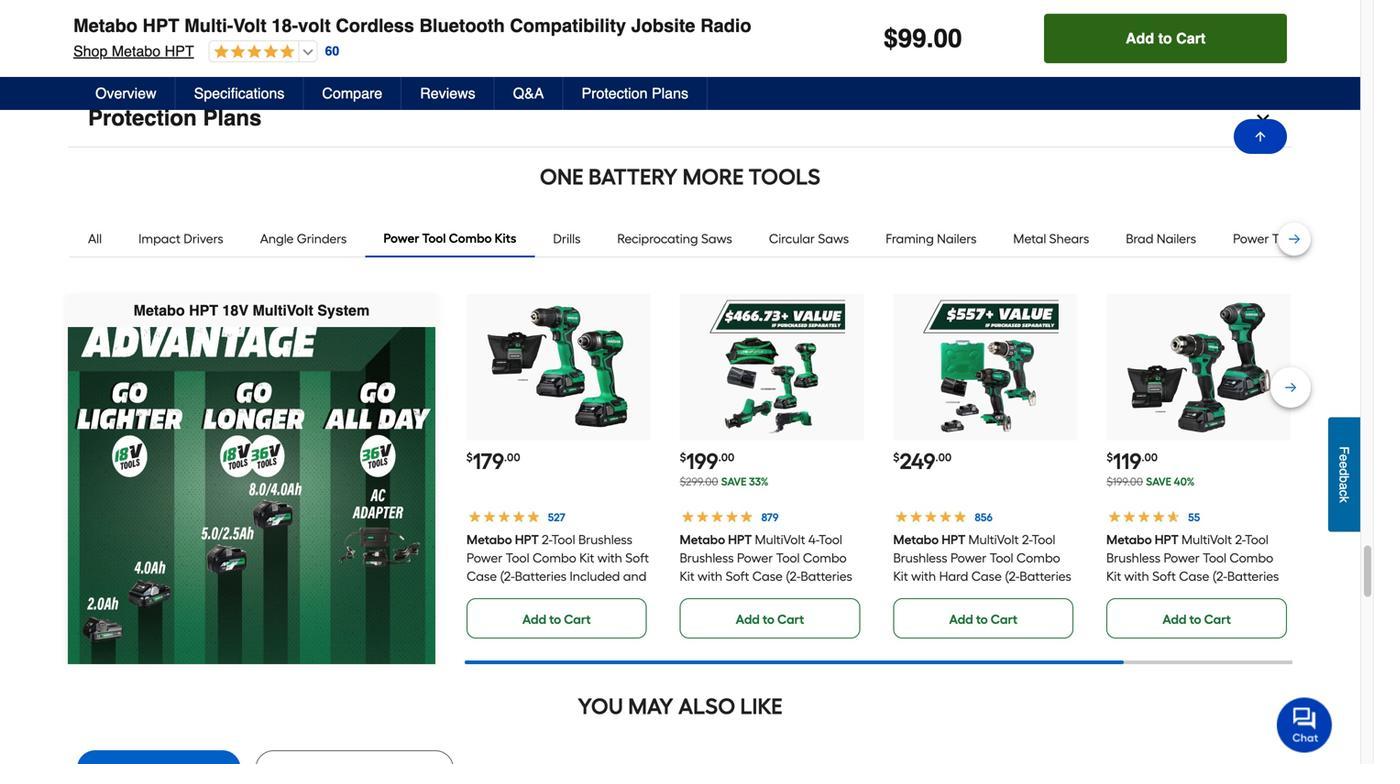 Task type: locate. For each thing, give the bounding box(es) containing it.
1 horizontal spatial soft
[[726, 569, 750, 585]]

brushless inside multivolt 2-tool brushless power tool combo kit with soft case (2-batteries included and charger included)
[[1107, 551, 1161, 566]]

chat invite button image
[[1278, 697, 1333, 753]]

2 charger from the left
[[760, 588, 809, 603]]

1 case from the left
[[467, 569, 497, 585]]

impact
[[139, 231, 181, 247]]

2 saws from the left
[[818, 231, 849, 247]]

hpt down multi-
[[165, 43, 194, 60]]

saws inside reciprocating saws button
[[702, 231, 733, 247]]

protection down "compatibility"
[[582, 85, 648, 102]]

1 horizontal spatial plans
[[652, 85, 689, 102]]

to inside button
[[1159, 30, 1173, 47]]

and inside multivolt 2-tool brushless power tool combo kit with soft case (2-batteries included and charger included)
[[1161, 588, 1184, 603]]

add to cart link inside "179" list item
[[467, 599, 647, 639]]

3 charger from the left
[[974, 588, 1023, 603]]

add to cart link for multivolt 4-tool brushless power tool combo kit with soft case (2-batteries included and charger included)
[[680, 599, 861, 639]]

199 list item
[[680, 294, 864, 639]]

metabo hpt
[[467, 532, 539, 548], [680, 532, 752, 548], [894, 532, 966, 548], [1107, 532, 1179, 548]]

metabo hpt 18v multivolt system image
[[68, 328, 435, 665]]

and for multivolt 4-tool brushless power tool combo kit with soft case (2-batteries included and charger included)
[[734, 588, 757, 603]]

with inside multivolt 4-tool brushless power tool combo kit with soft case (2-batteries included and charger included)
[[698, 569, 723, 585]]

0 vertical spatial protection plans
[[582, 85, 689, 102]]

(2- for multivolt 2-tool brushless power tool combo kit with soft case (2-batteries included and charger included)
[[1213, 569, 1228, 585]]

power inside power tool combo kits button
[[384, 231, 420, 246]]

nailers right brad
[[1157, 231, 1197, 247]]

more
[[683, 164, 744, 190]]

add to cart inside 119 list item
[[1163, 612, 1232, 628]]

add to cart button
[[1045, 14, 1288, 63]]

2-
[[542, 532, 552, 548], [1022, 532, 1032, 548], [1236, 532, 1246, 548]]

batteries for multivolt 2-tool brushless power tool combo kit with hard case (2-batteries included and charger included)
[[1020, 569, 1072, 585]]

save inside 199 'list item'
[[722, 476, 747, 489]]

protection
[[582, 85, 648, 102], [88, 106, 197, 131]]

0 horizontal spatial protection
[[88, 106, 197, 131]]

1 horizontal spatial save
[[1147, 476, 1172, 489]]

with inside multivolt 2-tool brushless power tool combo kit with hard case (2-batteries included and charger included)
[[912, 569, 936, 585]]

protection plans down overview
[[88, 106, 262, 131]]

kit for multivolt 2-tool brushless power tool combo kit with hard case (2-batteries included and charger included)
[[894, 569, 908, 585]]

multivolt for multivolt 2-tool brushless power tool combo kit with hard case (2-batteries included and charger included)
[[969, 532, 1019, 548]]

to for multivolt 4-tool brushless power tool combo kit with soft case (2-batteries included and charger included)
[[763, 612, 775, 628]]

kit inside multivolt 2-tool brushless power tool combo kit with soft case (2-batteries included and charger included)
[[1107, 569, 1122, 585]]

1 nailers from the left
[[937, 231, 977, 247]]

hpt inside 199 'list item'
[[728, 532, 752, 548]]

multivolt inside multivolt 2-tool brushless power tool combo kit with soft case (2-batteries included and charger included)
[[1182, 532, 1233, 548]]

kit for multivolt 2-tool brushless power tool combo kit with soft case (2-batteries included and charger included)
[[1107, 569, 1122, 585]]

multivolt 4-tool brushless power tool combo kit with soft case (2-batteries included and charger included)
[[680, 532, 853, 621]]

179
[[473, 449, 504, 475]]

radio
[[701, 15, 752, 36]]

3 2- from the left
[[1236, 532, 1246, 548]]

to inside 119 list item
[[1190, 612, 1202, 628]]

brushless inside multivolt 2-tool brushless power tool combo kit with hard case (2-batteries included and charger included)
[[894, 551, 948, 566]]

bluetooth
[[420, 15, 505, 36]]

1 2- from the left
[[542, 532, 552, 548]]

combo inside multivolt 4-tool brushless power tool combo kit with soft case (2-batteries included and charger included)
[[803, 551, 847, 566]]

metabo up overview
[[112, 43, 161, 60]]

framing
[[886, 231, 934, 247]]

protection plans
[[582, 85, 689, 102], [88, 106, 262, 131]]

kit inside multivolt 2-tool brushless power tool combo kit with hard case (2-batteries included and charger included)
[[894, 569, 908, 585]]

jobsite
[[631, 15, 696, 36]]

nailers
[[937, 231, 977, 247], [1157, 231, 1197, 247]]

plans down jobsite
[[652, 85, 689, 102]]

case for multivolt 4-tool brushless power tool combo kit with soft case (2-batteries included and charger included)
[[753, 569, 783, 585]]

protection plans button
[[564, 77, 708, 110], [68, 90, 1293, 148]]

$ 179 .00
[[467, 449, 521, 475]]

one
[[540, 164, 584, 190]]

plans for protection plans button on top of one battery more tools
[[203, 106, 262, 131]]

.00 inside $ 119 .00
[[1142, 451, 1158, 465]]

charger
[[467, 588, 516, 603], [760, 588, 809, 603], [974, 588, 1023, 603], [1187, 588, 1236, 603]]

0 horizontal spatial soft
[[625, 551, 649, 566]]

included) inside multivolt 2-tool brushless power tool combo kit with hard case (2-batteries included and charger included)
[[894, 606, 948, 621]]

protection plans for protection plans button on top of one battery more tools
[[88, 106, 262, 131]]

included)
[[519, 588, 573, 603], [680, 606, 734, 621], [894, 606, 948, 621], [1107, 606, 1161, 621]]

1 horizontal spatial nailers
[[1157, 231, 1197, 247]]

batteries inside multivolt 2-tool brushless power tool combo kit with hard case (2-batteries included and charger included)
[[1020, 569, 1072, 585]]

drills
[[553, 231, 581, 247]]

hpt up hard
[[942, 532, 966, 548]]

add to cart link
[[467, 599, 647, 639], [680, 599, 861, 639], [894, 599, 1074, 639], [1107, 599, 1288, 639]]

included for multivolt 4-tool brushless power tool combo kit with soft case (2-batteries included and charger included)
[[680, 588, 730, 603]]

case for multivolt 2-tool brushless power tool combo kit with soft case (2-batteries included and charger included)
[[1180, 569, 1210, 585]]

charger inside 2-tool brushless power tool combo kit with soft case (2-batteries included and charger included)
[[467, 588, 516, 603]]

metabo inside 119 list item
[[1107, 532, 1153, 548]]

2 metabo hpt from the left
[[680, 532, 752, 548]]

batteries inside multivolt 2-tool brushless power tool combo kit with soft case (2-batteries included and charger included)
[[1228, 569, 1280, 585]]

3 (2- from the left
[[1005, 569, 1020, 585]]

cart inside button
[[1177, 30, 1206, 47]]

$
[[884, 24, 898, 53], [467, 451, 473, 465], [680, 451, 687, 465], [894, 451, 900, 465], [1107, 451, 1114, 465]]

saws right circular
[[818, 231, 849, 247]]

4 add to cart link from the left
[[1107, 599, 1288, 639]]

to inside 199 'list item'
[[763, 612, 775, 628]]

cart inside 249 list item
[[991, 612, 1018, 628]]

add to cart inside 199 'list item'
[[736, 612, 805, 628]]

(2- inside multivolt 2-tool brushless power tool combo kit with hard case (2-batteries included and charger included)
[[1005, 569, 1020, 585]]

60
[[325, 44, 340, 58]]

1 save from the left
[[722, 476, 747, 489]]

4 case from the left
[[1180, 569, 1210, 585]]

metabo down 249
[[894, 532, 939, 548]]

e
[[1338, 455, 1352, 462], [1338, 462, 1352, 469]]

brushless for multivolt 2-tool brushless power tool combo kit with hard case (2-batteries included and charger included)
[[894, 551, 948, 566]]

add to cart link inside 119 list item
[[1107, 599, 1288, 639]]

1 e from the top
[[1338, 455, 1352, 462]]

hpt inside 119 list item
[[1155, 532, 1179, 548]]

(2- inside multivolt 2-tool brushless power tool combo kit with soft case (2-batteries included and charger included)
[[1213, 569, 1228, 585]]

4 charger from the left
[[1187, 588, 1236, 603]]

included) inside 2-tool brushless power tool combo kit with soft case (2-batteries included and charger included)
[[519, 588, 573, 603]]

power tool combo kits
[[384, 231, 517, 246]]

1 (2- from the left
[[500, 569, 515, 585]]

chevron down image
[[1255, 109, 1273, 128]]

0 horizontal spatial save
[[722, 476, 747, 489]]

b
[[1338, 476, 1352, 483]]

2 2- from the left
[[1022, 532, 1032, 548]]

metabo hpt inside "179" list item
[[467, 532, 539, 548]]

f
[[1338, 447, 1352, 455]]

2 nailers from the left
[[1157, 231, 1197, 247]]

metabo hpt down "$199.00 save 40%"
[[1107, 532, 1179, 548]]

.
[[927, 24, 934, 53]]

metabo down $199.00
[[1107, 532, 1153, 548]]

reviews button
[[402, 77, 495, 110]]

0 horizontal spatial protection plans
[[88, 106, 262, 131]]

2 case from the left
[[753, 569, 783, 585]]

soft for 199
[[726, 569, 750, 585]]

protection plans down jobsite
[[582, 85, 689, 102]]

metabo down 179
[[467, 532, 512, 548]]

2 .00 from the left
[[719, 451, 735, 465]]

metabo hpt down $ 179 .00
[[467, 532, 539, 548]]

$ for 249
[[894, 451, 900, 465]]

reciprocating saws
[[618, 231, 733, 247]]

to for 2-tool brushless power tool combo kit with soft case (2-batteries included and charger included)
[[549, 612, 561, 628]]

3 add to cart link from the left
[[894, 599, 1074, 639]]

metabo up shop
[[73, 15, 138, 36]]

multivolt inside multivolt 4-tool brushless power tool combo kit with soft case (2-batteries included and charger included)
[[755, 532, 806, 548]]

metabo inside 249 list item
[[894, 532, 939, 548]]

one battery more tools
[[540, 164, 821, 190]]

battery
[[589, 164, 678, 190]]

metabo hpt multi-volt 18-volt cordless bluetooth compatibility jobsite radio
[[73, 15, 752, 36]]

add inside 249 list item
[[950, 612, 974, 628]]

$ inside $ 199 .00
[[680, 451, 687, 465]]

add
[[1126, 30, 1155, 47], [523, 612, 547, 628], [736, 612, 760, 628], [950, 612, 974, 628], [1163, 612, 1187, 628]]

multivolt inside multivolt 2-tool brushless power tool combo kit with hard case (2-batteries included and charger included)
[[969, 532, 1019, 548]]

power tool batteries & c
[[1234, 231, 1375, 247]]

(2- inside multivolt 4-tool brushless power tool combo kit with soft case (2-batteries included and charger included)
[[786, 569, 801, 585]]

included) inside multivolt 2-tool brushless power tool combo kit with soft case (2-batteries included and charger included)
[[1107, 606, 1161, 621]]

metabo hpt 2-tool brushless power tool combo kit with soft case (2-batteries included and charger included) image
[[485, 294, 632, 441]]

(2- inside 2-tool brushless power tool combo kit with soft case (2-batteries included and charger included)
[[500, 569, 515, 585]]

impact drivers
[[139, 231, 223, 247]]

nailers inside 'button'
[[1157, 231, 1197, 247]]

power inside 2-tool brushless power tool combo kit with soft case (2-batteries included and charger included)
[[467, 551, 503, 566]]

charger inside multivolt 2-tool brushless power tool combo kit with soft case (2-batteries included and charger included)
[[1187, 588, 1236, 603]]

1 .00 from the left
[[504, 451, 521, 465]]

4 (2- from the left
[[1213, 569, 1228, 585]]

combo inside 2-tool brushless power tool combo kit with soft case (2-batteries included and charger included)
[[533, 551, 576, 566]]

1 horizontal spatial saws
[[818, 231, 849, 247]]

system
[[318, 302, 370, 319]]

1 vertical spatial protection
[[88, 106, 197, 131]]

soft inside multivolt 2-tool brushless power tool combo kit with soft case (2-batteries included and charger included)
[[1153, 569, 1177, 585]]

case inside 2-tool brushless power tool combo kit with soft case (2-batteries included and charger included)
[[467, 569, 497, 585]]

to inside "179" list item
[[549, 612, 561, 628]]

.00
[[504, 451, 521, 465], [719, 451, 735, 465], [936, 451, 952, 465], [1142, 451, 1158, 465]]

1 metabo hpt from the left
[[467, 532, 539, 548]]

1 horizontal spatial protection
[[582, 85, 648, 102]]

e up b
[[1338, 462, 1352, 469]]

combo inside multivolt 2-tool brushless power tool combo kit with soft case (2-batteries included and charger included)
[[1230, 551, 1274, 566]]

metabo down $299.00
[[680, 532, 726, 548]]

add to cart link for 2-tool brushless power tool combo kit with soft case (2-batteries included and charger included)
[[467, 599, 647, 639]]

combo inside multivolt 2-tool brushless power tool combo kit with hard case (2-batteries included and charger included)
[[1017, 551, 1061, 566]]

included) for multivolt 2-tool brushless power tool combo kit with hard case (2-batteries included and charger included)
[[894, 606, 948, 621]]

1 horizontal spatial 2-
[[1022, 532, 1032, 548]]

metal
[[1014, 231, 1047, 247]]

2 add to cart link from the left
[[680, 599, 861, 639]]

cart
[[1177, 30, 1206, 47], [564, 612, 591, 628], [778, 612, 805, 628], [991, 612, 1018, 628], [1205, 612, 1232, 628]]

batteries
[[1300, 231, 1351, 247], [515, 569, 567, 585], [801, 569, 853, 585], [1020, 569, 1072, 585], [1228, 569, 1280, 585]]

combo for multivolt 2-tool brushless power tool combo kit with hard case (2-batteries included and charger included)
[[1017, 551, 1061, 566]]

batteries inside multivolt 4-tool brushless power tool combo kit with soft case (2-batteries included and charger included)
[[801, 569, 853, 585]]

0 horizontal spatial 2-
[[542, 532, 552, 548]]

1 vertical spatial protection plans
[[88, 106, 262, 131]]

with inside 2-tool brushless power tool combo kit with soft case (2-batteries included and charger included)
[[597, 551, 622, 566]]

save left 40%
[[1147, 476, 1172, 489]]

metabo hpt inside 249 list item
[[894, 532, 966, 548]]

case inside multivolt 2-tool brushless power tool combo kit with hard case (2-batteries included and charger included)
[[972, 569, 1002, 585]]

add for multivolt 4-tool brushless power tool combo kit with soft case (2-batteries included and charger included)
[[736, 612, 760, 628]]

overview button
[[77, 77, 176, 110]]

tool
[[422, 231, 446, 246], [1273, 231, 1296, 247], [552, 532, 575, 548], [819, 532, 843, 548], [1032, 532, 1056, 548], [1246, 532, 1269, 548], [506, 551, 530, 566], [776, 551, 800, 566], [990, 551, 1014, 566], [1203, 551, 1227, 566]]

$ for 199
[[680, 451, 687, 465]]

to inside 249 list item
[[976, 612, 988, 628]]

3 .00 from the left
[[936, 451, 952, 465]]

metabo hpt for multivolt 2-tool brushless power tool combo kit with hard case (2-batteries included and charger included)
[[894, 532, 966, 548]]

e up the d
[[1338, 455, 1352, 462]]

metabo hpt down "$299.00 save 33%"
[[680, 532, 752, 548]]

2- inside multivolt 2-tool brushless power tool combo kit with hard case (2-batteries included and charger included)
[[1022, 532, 1032, 548]]

kit inside multivolt 4-tool brushless power tool combo kit with soft case (2-batteries included and charger included)
[[680, 569, 695, 585]]

with
[[597, 551, 622, 566], [698, 569, 723, 585], [912, 569, 936, 585], [1125, 569, 1150, 585]]

0 horizontal spatial plans
[[203, 106, 262, 131]]

(2-
[[500, 569, 515, 585], [786, 569, 801, 585], [1005, 569, 1020, 585], [1213, 569, 1228, 585]]

add inside 199 'list item'
[[736, 612, 760, 628]]

add to cart link inside 199 'list item'
[[680, 599, 861, 639]]

2 horizontal spatial 2-
[[1236, 532, 1246, 548]]

3 case from the left
[[972, 569, 1002, 585]]

charger inside multivolt 4-tool brushless power tool combo kit with soft case (2-batteries included and charger included)
[[760, 588, 809, 603]]

plans down "specifications"
[[203, 106, 262, 131]]

.00 inside $ 199 .00
[[719, 451, 735, 465]]

cart for multivolt 2-tool brushless power tool combo kit with hard case (2-batteries included and charger included)
[[991, 612, 1018, 628]]

1 add to cart link from the left
[[467, 599, 647, 639]]

1 horizontal spatial protection plans
[[582, 85, 689, 102]]

case inside multivolt 4-tool brushless power tool combo kit with soft case (2-batteries included and charger included)
[[753, 569, 783, 585]]

multivolt 2-tool brushless power tool combo kit with soft case (2-batteries included and charger included)
[[1107, 532, 1280, 621]]

power tool batteries & c button
[[1215, 221, 1375, 258]]

compare button
[[304, 77, 402, 110]]

protection down overview
[[88, 106, 197, 131]]

0 horizontal spatial saws
[[702, 231, 733, 247]]

$ inside $ 249 .00
[[894, 451, 900, 465]]

included) for multivolt 4-tool brushless power tool combo kit with soft case (2-batteries included and charger included)
[[680, 606, 734, 621]]

00
[[934, 24, 963, 53]]

a
[[1338, 483, 1352, 490]]

.00 inside $ 179 .00
[[504, 451, 521, 465]]

$ 119 .00
[[1107, 449, 1158, 475]]

4 metabo hpt from the left
[[1107, 532, 1179, 548]]

2 save from the left
[[1147, 476, 1172, 489]]

.00 inside $ 249 .00
[[936, 451, 952, 465]]

soft
[[625, 551, 649, 566], [726, 569, 750, 585], [1153, 569, 1177, 585]]

soft inside multivolt 4-tool brushless power tool combo kit with soft case (2-batteries included and charger included)
[[726, 569, 750, 585]]

4-
[[809, 532, 819, 548]]

0 vertical spatial protection
[[582, 85, 648, 102]]

metabo hpt 18v multivolt system
[[134, 302, 370, 319]]

d
[[1338, 469, 1352, 476]]

protection plans for protection plans button underneath jobsite
[[582, 85, 689, 102]]

and inside multivolt 4-tool brushless power tool combo kit with soft case (2-batteries included and charger included)
[[734, 588, 757, 603]]

add inside "179" list item
[[523, 612, 547, 628]]

saws inside circular saws button
[[818, 231, 849, 247]]

1 vertical spatial plans
[[203, 106, 262, 131]]

1 charger from the left
[[467, 588, 516, 603]]

hpt down $ 179 .00
[[515, 532, 539, 548]]

add to cart inside 249 list item
[[950, 612, 1018, 628]]

included) inside multivolt 4-tool brushless power tool combo kit with soft case (2-batteries included and charger included)
[[680, 606, 734, 621]]

metabo hpt inside 199 'list item'
[[680, 532, 752, 548]]

add inside 119 list item
[[1163, 612, 1187, 628]]

2- inside multivolt 2-tool brushless power tool combo kit with soft case (2-batteries included and charger included)
[[1236, 532, 1246, 548]]

0 vertical spatial plans
[[652, 85, 689, 102]]

metabo hpt multivolt 2-tool brushless power tool combo kit with hard case (2-batteries included and charger included) image
[[912, 294, 1059, 441]]

and inside 2-tool brushless power tool combo kit with soft case (2-batteries included and charger included)
[[623, 569, 647, 585]]

all button
[[70, 221, 120, 258]]

0 horizontal spatial nailers
[[937, 231, 977, 247]]

multivolt 2-tool brushless power tool combo kit with hard case (2-batteries included and charger included)
[[894, 532, 1072, 621]]

batteries for multivolt 2-tool brushless power tool combo kit with soft case (2-batteries included and charger included)
[[1228, 569, 1280, 585]]

33%
[[749, 476, 769, 489]]

kit
[[580, 551, 594, 566], [680, 569, 695, 585], [894, 569, 908, 585], [1107, 569, 1122, 585]]

included inside multivolt 2-tool brushless power tool combo kit with hard case (2-batteries included and charger included)
[[894, 588, 944, 603]]

case
[[467, 569, 497, 585], [753, 569, 783, 585], [972, 569, 1002, 585], [1180, 569, 1210, 585]]

save left '33%'
[[722, 476, 747, 489]]

to
[[1159, 30, 1173, 47], [549, 612, 561, 628], [763, 612, 775, 628], [976, 612, 988, 628], [1190, 612, 1202, 628]]

save
[[722, 476, 747, 489], [1147, 476, 1172, 489]]

1 saws from the left
[[702, 231, 733, 247]]

cart inside 199 'list item'
[[778, 612, 805, 628]]

$ inside $ 179 .00
[[467, 451, 473, 465]]

saws for circular saws
[[818, 231, 849, 247]]

and inside multivolt 2-tool brushless power tool combo kit with hard case (2-batteries included and charger included)
[[947, 588, 971, 603]]

4 .00 from the left
[[1142, 451, 1158, 465]]

metabo hpt inside 119 list item
[[1107, 532, 1179, 548]]

(2- for multivolt 2-tool brushless power tool combo kit with hard case (2-batteries included and charger included)
[[1005, 569, 1020, 585]]

case inside multivolt 2-tool brushless power tool combo kit with soft case (2-batteries included and charger included)
[[1180, 569, 1210, 585]]

hpt down "$299.00 save 33%"
[[728, 532, 752, 548]]

circular saws button
[[751, 221, 868, 258]]

saws right reciprocating
[[702, 231, 733, 247]]

3 metabo hpt from the left
[[894, 532, 966, 548]]

circular
[[769, 231, 815, 247]]

hpt left 18v
[[189, 302, 218, 319]]

hpt down "$199.00 save 40%"
[[1155, 532, 1179, 548]]

arrow up image
[[1254, 129, 1268, 144]]

combo
[[449, 231, 492, 246], [533, 551, 576, 566], [803, 551, 847, 566], [1017, 551, 1061, 566], [1230, 551, 1274, 566]]

add to cart for multivolt 4-tool brushless power tool combo kit with soft case (2-batteries included and charger included)
[[736, 612, 805, 628]]

combo inside button
[[449, 231, 492, 246]]

cart inside "179" list item
[[564, 612, 591, 628]]

2 (2- from the left
[[786, 569, 801, 585]]

249 list item
[[894, 294, 1078, 639]]

included inside multivolt 2-tool brushless power tool combo kit with soft case (2-batteries included and charger included)
[[1107, 588, 1157, 603]]

metabo hpt up hard
[[894, 532, 966, 548]]

nailers right the "framing"
[[937, 231, 977, 247]]

metabo down 'impact'
[[134, 302, 185, 319]]

save inside 119 list item
[[1147, 476, 1172, 489]]

2 horizontal spatial soft
[[1153, 569, 1177, 585]]

brushless inside multivolt 4-tool brushless power tool combo kit with soft case (2-batteries included and charger included)
[[680, 551, 734, 566]]

protection plans button up one battery more tools
[[68, 90, 1293, 148]]

impact drivers button
[[120, 221, 242, 258]]

power
[[384, 231, 420, 246], [1234, 231, 1270, 247], [467, 551, 503, 566], [737, 551, 773, 566], [951, 551, 987, 566], [1164, 551, 1200, 566]]



Task type: describe. For each thing, give the bounding box(es) containing it.
cart for 2-tool brushless power tool combo kit with soft case (2-batteries included and charger included)
[[564, 612, 591, 628]]

179 list item
[[467, 294, 651, 639]]

18-
[[272, 15, 298, 36]]

$299.00 save 33%
[[680, 476, 769, 489]]

$ 199 .00
[[680, 449, 735, 475]]

saws for reciprocating saws
[[702, 231, 733, 247]]

multi-
[[184, 15, 233, 36]]

$199.00 save 40%
[[1107, 476, 1195, 489]]

$ for 119
[[1107, 451, 1114, 465]]

batteries for multivolt 4-tool brushless power tool combo kit with soft case (2-batteries included and charger included)
[[801, 569, 853, 585]]

metabo hpt multivolt 4-tool brushless power tool combo kit with soft case (2-batteries included and charger included) image
[[699, 294, 846, 441]]

add for 2-tool brushless power tool combo kit with soft case (2-batteries included and charger included)
[[523, 612, 547, 628]]

hpt up shop metabo hpt
[[143, 15, 179, 36]]

power tool combo kits button
[[365, 221, 535, 258]]

hard
[[940, 569, 969, 585]]

2-tool brushless power tool combo kit with soft case (2-batteries included and charger included)
[[467, 532, 649, 603]]

soft for 119
[[1153, 569, 1177, 585]]

you may also like
[[578, 694, 783, 720]]

cordless
[[336, 15, 414, 36]]

$ 99 . 00
[[884, 24, 963, 53]]

compare
[[322, 85, 383, 102]]

metal shears button
[[995, 221, 1108, 258]]

charger for multivolt 2-tool brushless power tool combo kit with hard case (2-batteries included and charger included)
[[974, 588, 1023, 603]]

batteries inside 2-tool brushless power tool combo kit with soft case (2-batteries included and charger included)
[[515, 569, 567, 585]]

included for multivolt 2-tool brushless power tool combo kit with soft case (2-batteries included and charger included)
[[1107, 588, 1157, 603]]

power inside the power tool batteries & c button
[[1234, 231, 1270, 247]]

may
[[628, 694, 674, 720]]

also
[[679, 694, 736, 720]]

angle grinders button
[[242, 221, 365, 258]]

with for multivolt 2-tool brushless power tool combo kit with soft case (2-batteries included and charger included)
[[1125, 569, 1150, 585]]

add to cart for multivolt 2-tool brushless power tool combo kit with hard case (2-batteries included and charger included)
[[950, 612, 1018, 628]]

batteries inside button
[[1300, 231, 1351, 247]]

hpt inside "179" list item
[[515, 532, 539, 548]]

framing nailers
[[886, 231, 977, 247]]

case for multivolt 2-tool brushless power tool combo kit with hard case (2-batteries included and charger included)
[[972, 569, 1002, 585]]

119 list item
[[1107, 294, 1291, 639]]

drills button
[[535, 221, 599, 258]]

2- for multivolt 2-tool brushless power tool combo kit with soft case (2-batteries included and charger included)
[[1236, 532, 1246, 548]]

with for multivolt 2-tool brushless power tool combo kit with hard case (2-batteries included and charger included)
[[912, 569, 936, 585]]

.00 for 199
[[719, 451, 735, 465]]

brushless for multivolt 2-tool brushless power tool combo kit with soft case (2-batteries included and charger included)
[[1107, 551, 1161, 566]]

drivers
[[184, 231, 223, 247]]

power inside multivolt 2-tool brushless power tool combo kit with soft case (2-batteries included and charger included)
[[1164, 551, 1200, 566]]

cart for multivolt 4-tool brushless power tool combo kit with soft case (2-batteries included and charger included)
[[778, 612, 805, 628]]

and for multivolt 2-tool brushless power tool combo kit with hard case (2-batteries included and charger included)
[[947, 588, 971, 603]]

shop metabo hpt
[[73, 43, 194, 60]]

249
[[900, 449, 936, 475]]

$199.00
[[1107, 476, 1144, 489]]

199
[[687, 449, 719, 475]]

$ for 179
[[467, 451, 473, 465]]

and for multivolt 2-tool brushless power tool combo kit with soft case (2-batteries included and charger included)
[[1161, 588, 1184, 603]]

specifications
[[194, 85, 285, 102]]

brushless inside 2-tool brushless power tool combo kit with soft case (2-batteries included and charger included)
[[578, 532, 633, 548]]

volt
[[298, 15, 331, 36]]

q&a
[[513, 85, 544, 102]]

brushless for multivolt 4-tool brushless power tool combo kit with soft case (2-batteries included and charger included)
[[680, 551, 734, 566]]

reviews
[[420, 85, 476, 102]]

$299.00
[[680, 476, 719, 489]]

charger for multivolt 2-tool brushless power tool combo kit with soft case (2-batteries included and charger included)
[[1187, 588, 1236, 603]]

metabo hpt multivolt 2-tool brushless power tool combo kit with soft case (2-batteries included and charger included) image
[[1126, 294, 1273, 441]]

.00 for 119
[[1142, 451, 1158, 465]]

$ 249 .00
[[894, 449, 952, 475]]

$ for 99
[[884, 24, 898, 53]]

metabo hpt for 2-tool brushless power tool combo kit with soft case (2-batteries included and charger included)
[[467, 532, 539, 548]]

power inside multivolt 2-tool brushless power tool combo kit with hard case (2-batteries included and charger included)
[[951, 551, 987, 566]]

2- inside 2-tool brushless power tool combo kit with soft case (2-batteries included and charger included)
[[542, 532, 552, 548]]

f e e d b a c k
[[1338, 447, 1352, 503]]

40%
[[1174, 476, 1195, 489]]

add to cart inside button
[[1126, 30, 1206, 47]]

included inside 2-tool brushless power tool combo kit with soft case (2-batteries included and charger included)
[[570, 569, 620, 585]]

angle grinders
[[260, 231, 347, 247]]

2- for multivolt 2-tool brushless power tool combo kit with hard case (2-batteries included and charger included)
[[1022, 532, 1032, 548]]

metabo inside 199 'list item'
[[680, 532, 726, 548]]

add for multivolt 2-tool brushless power tool combo kit with soft case (2-batteries included and charger included)
[[1163, 612, 1187, 628]]

nailers for brad nailers
[[1157, 231, 1197, 247]]

plans for protection plans button underneath jobsite
[[652, 85, 689, 102]]

cart for multivolt 2-tool brushless power tool combo kit with soft case (2-batteries included and charger included)
[[1205, 612, 1232, 628]]

add to cart link for multivolt 2-tool brushless power tool combo kit with soft case (2-batteries included and charger included)
[[1107, 599, 1288, 639]]

add to cart link for multivolt 2-tool brushless power tool combo kit with hard case (2-batteries included and charger included)
[[894, 599, 1074, 639]]

compatibility
[[510, 15, 626, 36]]

kits
[[495, 231, 517, 246]]

.00 for 179
[[504, 451, 521, 465]]

add to cart for 2-tool brushless power tool combo kit with soft case (2-batteries included and charger included)
[[523, 612, 591, 628]]

brad
[[1126, 231, 1154, 247]]

like
[[741, 694, 783, 720]]

included) for multivolt 2-tool brushless power tool combo kit with soft case (2-batteries included and charger included)
[[1107, 606, 1161, 621]]

.00 for 249
[[936, 451, 952, 465]]

multivolt for multivolt 2-tool brushless power tool combo kit with soft case (2-batteries included and charger included)
[[1182, 532, 1233, 548]]

119
[[1114, 449, 1142, 475]]

tools
[[749, 164, 821, 190]]

add to cart for multivolt 2-tool brushless power tool combo kit with soft case (2-batteries included and charger included)
[[1163, 612, 1232, 628]]

multivolt for multivolt 4-tool brushless power tool combo kit with soft case (2-batteries included and charger included)
[[755, 532, 806, 548]]

combo for multivolt 4-tool brushless power tool combo kit with soft case (2-batteries included and charger included)
[[803, 551, 847, 566]]

18v
[[222, 302, 249, 319]]

metal shears
[[1014, 231, 1090, 247]]

metabo hpt for multivolt 4-tool brushless power tool combo kit with soft case (2-batteries included and charger included)
[[680, 532, 752, 548]]

metabo inside "179" list item
[[467, 532, 512, 548]]

(2- for multivolt 4-tool brushless power tool combo kit with soft case (2-batteries included and charger included)
[[786, 569, 801, 585]]

soft inside 2-tool brushless power tool combo kit with soft case (2-batteries included and charger included)
[[625, 551, 649, 566]]

k
[[1338, 497, 1352, 503]]

circular saws
[[769, 231, 849, 247]]

kit for multivolt 4-tool brushless power tool combo kit with soft case (2-batteries included and charger included)
[[680, 569, 695, 585]]

reciprocating saws button
[[599, 221, 751, 258]]

brad nailers
[[1126, 231, 1197, 247]]

framing nailers button
[[868, 221, 995, 258]]

specifications button
[[176, 77, 304, 110]]

charger for multivolt 4-tool brushless power tool combo kit with soft case (2-batteries included and charger included)
[[760, 588, 809, 603]]

2 e from the top
[[1338, 462, 1352, 469]]

grinders
[[297, 231, 347, 247]]

volt
[[233, 15, 267, 36]]

nailers for framing nailers
[[937, 231, 977, 247]]

included for multivolt 2-tool brushless power tool combo kit with hard case (2-batteries included and charger included)
[[894, 588, 944, 603]]

q&a button
[[495, 77, 564, 110]]

f e e d b a c k button
[[1329, 418, 1361, 532]]

with for multivolt 4-tool brushless power tool combo kit with soft case (2-batteries included and charger included)
[[698, 569, 723, 585]]

save for 119
[[1147, 476, 1172, 489]]

to for multivolt 2-tool brushless power tool combo kit with hard case (2-batteries included and charger included)
[[976, 612, 988, 628]]

kit inside 2-tool brushless power tool combo kit with soft case (2-batteries included and charger included)
[[580, 551, 594, 566]]

metabo hpt for multivolt 2-tool brushless power tool combo kit with soft case (2-batteries included and charger included)
[[1107, 532, 1179, 548]]

to for multivolt 2-tool brushless power tool combo kit with soft case (2-batteries included and charger included)
[[1190, 612, 1202, 628]]

hpt inside 249 list item
[[942, 532, 966, 548]]

all
[[88, 231, 102, 247]]

save for 199
[[722, 476, 747, 489]]

power inside multivolt 4-tool brushless power tool combo kit with soft case (2-batteries included and charger included)
[[737, 551, 773, 566]]

shop
[[73, 43, 108, 60]]

c
[[1366, 231, 1375, 247]]

99
[[898, 24, 927, 53]]

4.7 stars image
[[210, 44, 295, 61]]

protection plans button down jobsite
[[564, 77, 708, 110]]

add inside button
[[1126, 30, 1155, 47]]

angle
[[260, 231, 294, 247]]

tool inside the power tool batteries & c button
[[1273, 231, 1296, 247]]

add for multivolt 2-tool brushless power tool combo kit with hard case (2-batteries included and charger included)
[[950, 612, 974, 628]]

tool inside power tool combo kits button
[[422, 231, 446, 246]]

shears
[[1050, 231, 1090, 247]]

reciprocating
[[618, 231, 698, 247]]

&
[[1354, 231, 1363, 247]]

overview
[[95, 85, 157, 102]]

combo for multivolt 2-tool brushless power tool combo kit with soft case (2-batteries included and charger included)
[[1230, 551, 1274, 566]]

you
[[578, 694, 624, 720]]



Task type: vqa. For each thing, say whether or not it's contained in the screenshot.
Compare
yes



